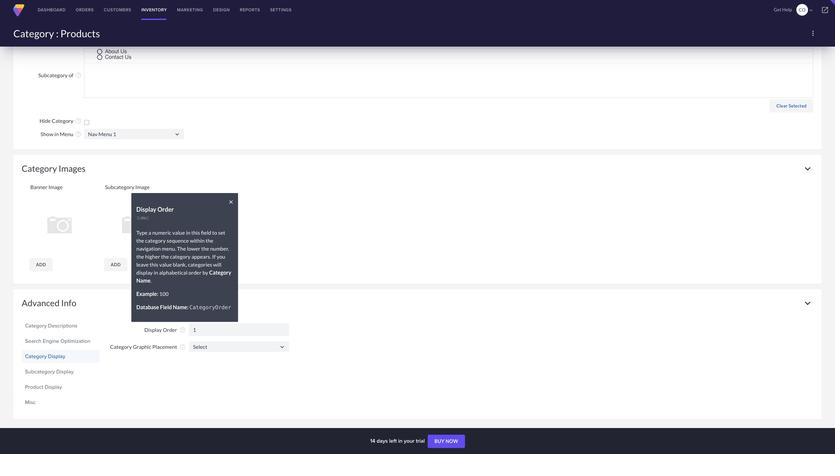 Task type: vqa. For each thing, say whether or not it's contained in the screenshot.
Category corresponding to Category Display
yes



Task type: describe. For each thing, give the bounding box(es) containing it.
blank,
[[173, 262, 187, 268]]

in inside show in menu help_outline
[[54, 131, 59, 137]]

us for contact us
[[125, 54, 131, 60]]

search engine optimization link
[[25, 336, 96, 347]]

get
[[774, 7, 782, 12]]

menu.
[[162, 246, 176, 252]]

 for category graphic placement help_outline
[[279, 344, 286, 351]]

type a numeric value in this field to set the category sequence within the navigation menu. the lower the number, the higher the category appears. if you leave this value blank, categories will display in alphabetical order by
[[136, 230, 229, 276]]

subcategory for subcategory display
[[25, 368, 55, 376]]

100
[[159, 291, 169, 298]]

subcategory display link
[[25, 367, 96, 378]]

buy now link
[[428, 436, 465, 449]]

will
[[213, 262, 221, 268]]

display for category display
[[48, 353, 65, 361]]

help
[[783, 7, 792, 12]]

name:
[[173, 305, 189, 311]]

us for about us
[[120, 49, 127, 55]]

sequence
[[167, 238, 189, 244]]

categoryorder
[[190, 305, 231, 311]]

 for show in menu help_outline
[[174, 131, 181, 138]]

clear selected link
[[770, 99, 814, 113]]

number,
[[210, 246, 229, 252]]

if
[[212, 254, 216, 260]]

image for subcategory image
[[135, 184, 150, 190]]

now
[[446, 439, 458, 445]]

display order
[[144, 327, 177, 334]]

reports
[[240, 7, 260, 13]]

 link
[[816, 0, 836, 20]]

customers
[[104, 7, 131, 13]]

of
[[69, 72, 73, 78]]

show in menu help_outline
[[41, 131, 82, 138]]

order for display order
[[163, 327, 177, 334]]

database
[[136, 305, 159, 311]]

the down type
[[136, 238, 144, 244]]

the down "menu."
[[161, 254, 169, 260]]

category : products
[[13, 27, 100, 39]]

category for category name
[[209, 270, 231, 276]]

image for banner image
[[48, 184, 63, 190]]

name for category name help_outline
[[60, 23, 73, 29]]

0 horizontal spatial category
[[145, 238, 166, 244]]

display order [long]
[[136, 206, 174, 221]]

*
[[65, 8, 67, 14]]

display for subcategory display
[[56, 368, 74, 376]]

expand_more for advanced info
[[803, 298, 814, 309]]

display inside display order [long]
[[136, 206, 156, 214]]

category for category : products
[[13, 27, 54, 39]]

category images
[[22, 163, 86, 174]]

category descriptions
[[25, 322, 78, 330]]

graphic
[[133, 344, 151, 351]]

banner
[[30, 184, 47, 190]]

categories
[[188, 262, 212, 268]]

in right the left on the left of page
[[398, 438, 403, 446]]

help_outline inside show in menu help_outline
[[75, 131, 82, 138]]

co 
[[799, 7, 815, 13]]

product display
[[25, 384, 62, 391]]

selected
[[789, 103, 807, 109]]

by
[[203, 270, 208, 276]]

[long]
[[136, 216, 149, 221]]

design
[[213, 7, 230, 13]]

category descriptions link
[[25, 321, 96, 332]]

marketing
[[177, 7, 203, 13]]

advanced info
[[22, 298, 76, 309]]

136
[[84, 8, 93, 14]]

optimization
[[61, 338, 90, 345]]

get help
[[774, 7, 792, 12]]

misc link
[[25, 397, 96, 409]]

display
[[136, 270, 153, 276]]

database field name: categoryorder
[[136, 305, 231, 311]]

settings
[[270, 7, 292, 13]]

images
[[59, 163, 86, 174]]

inventory
[[141, 7, 167, 13]]

the
[[177, 246, 186, 252]]

example:
[[136, 291, 158, 298]]

product
[[25, 384, 43, 391]]

type
[[136, 230, 148, 236]]

orders
[[76, 7, 94, 13]]

navigation
[[136, 246, 161, 252]]

higher
[[145, 254, 160, 260]]

category for category graphic placement help_outline
[[110, 344, 132, 351]]

add link for banner
[[29, 258, 53, 272]]

clear
[[777, 103, 788, 109]]

trial
[[416, 438, 425, 446]]



Task type: locate. For each thing, give the bounding box(es) containing it.
1 vertical spatial order
[[163, 327, 177, 334]]

0 vertical spatial this
[[191, 230, 200, 236]]

0 vertical spatial order
[[158, 206, 174, 214]]

0 vertical spatial 
[[174, 131, 181, 138]]

category
[[145, 238, 166, 244], [170, 254, 191, 260]]

display up [long]
[[136, 206, 156, 214]]

help_outline right id
[[75, 8, 82, 15]]

0 horizontal spatial image
[[48, 184, 63, 190]]

the
[[136, 238, 144, 244], [206, 238, 213, 244], [201, 246, 209, 252], [136, 254, 144, 260], [161, 254, 169, 260]]

contact us
[[105, 54, 131, 60]]

order
[[158, 206, 174, 214], [163, 327, 177, 334]]

1 vertical spatial this
[[150, 262, 158, 268]]

value
[[172, 230, 185, 236], [159, 262, 172, 268]]

engine
[[43, 338, 59, 345]]

left
[[389, 438, 397, 446]]

alphabetical
[[159, 270, 188, 276]]

category for category name help_outline
[[37, 23, 59, 29]]

0 horizontal spatial name
[[60, 23, 73, 29]]

display up the category graphic placement help_outline
[[144, 327, 162, 334]]

help_outline inside subcategory of help_outline
[[75, 72, 82, 79]]

1 vertical spatial 
[[279, 344, 286, 351]]


[[822, 6, 830, 14]]

subcategory for subcategory image
[[105, 184, 134, 190]]

dashboard
[[38, 7, 66, 13]]

in up within
[[186, 230, 190, 236]]

category for category descriptions
[[25, 322, 47, 330]]

subcategory display
[[25, 368, 74, 376]]

1 horizontal spatial add link
[[104, 258, 127, 272]]

display inside product display link
[[45, 384, 62, 391]]

image right banner
[[48, 184, 63, 190]]

1 horizontal spatial add
[[111, 262, 121, 268]]

1 vertical spatial name
[[136, 278, 151, 284]]

this up within
[[191, 230, 200, 236]]

order inside display order [long]
[[158, 206, 174, 214]]

1 add from the left
[[36, 262, 46, 268]]

0 vertical spatial name
[[60, 23, 73, 29]]

product display link
[[25, 382, 96, 393]]

order up placement
[[163, 327, 177, 334]]

leave
[[136, 262, 149, 268]]

in right show
[[54, 131, 59, 137]]

subcategory for subcategory of help_outline
[[38, 72, 68, 78]]

field
[[201, 230, 211, 236]]

2 add from the left
[[111, 262, 121, 268]]

name inside category name
[[136, 278, 151, 284]]

the up leave
[[136, 254, 144, 260]]

1 vertical spatial category
[[170, 254, 191, 260]]

add link for subcategory
[[104, 258, 127, 272]]

clear selected
[[777, 103, 807, 109]]

field
[[160, 305, 172, 311]]

example: 100
[[136, 291, 169, 298]]

name down display
[[136, 278, 151, 284]]

2 vertical spatial subcategory
[[25, 368, 55, 376]]

category inside category name
[[209, 270, 231, 276]]

a
[[149, 230, 151, 236]]

2 add link from the left
[[104, 258, 127, 272]]

1 horizontal spatial name
[[136, 278, 151, 284]]

0 horizontal spatial this
[[150, 262, 158, 268]]

within
[[190, 238, 205, 244]]

category inside hide category help_outline
[[52, 118, 73, 124]]

category display
[[25, 353, 65, 361]]

display down search engine optimization
[[48, 353, 65, 361]]

name right :
[[60, 23, 73, 29]]

co
[[799, 7, 806, 13]]

:
[[56, 27, 59, 39]]

us right the about on the top left of page
[[120, 49, 127, 55]]

us right contact on the top left of the page
[[125, 54, 131, 60]]

more_vert
[[810, 29, 818, 37]]

0 horizontal spatial add
[[36, 262, 46, 268]]

1 horizontal spatial this
[[191, 230, 200, 236]]

appears.
[[192, 254, 211, 260]]

placement
[[152, 344, 177, 351]]

help_outline right of at the left of the page
[[75, 72, 82, 79]]

category down "dashboard" link
[[37, 23, 59, 29]]

category for category images
[[22, 163, 57, 174]]

None text field
[[84, 129, 184, 139], [189, 324, 289, 337], [84, 129, 184, 139], [189, 324, 289, 337]]

help_outline
[[75, 8, 82, 15], [75, 23, 82, 30], [75, 72, 82, 79], [75, 118, 82, 125], [75, 131, 82, 138], [179, 327, 186, 334], [179, 344, 186, 351]]

help_outline inside hide category help_outline
[[75, 118, 82, 125]]

0 horizontal spatial 
[[174, 131, 181, 138]]

category down a
[[145, 238, 166, 244]]

category name
[[136, 270, 231, 284]]

category name help_outline
[[36, 23, 82, 30]]

category up search at the left bottom of page
[[25, 322, 47, 330]]

name inside category name help_outline
[[60, 23, 73, 29]]

value up sequence
[[172, 230, 185, 236]]

1 vertical spatial expand_more
[[803, 298, 814, 309]]

category up banner
[[22, 163, 57, 174]]

0 vertical spatial subcategory
[[38, 72, 68, 78]]

category down search at the left bottom of page
[[25, 353, 47, 361]]

descriptions
[[48, 322, 78, 330]]

0 vertical spatial category
[[145, 238, 166, 244]]

help_outline right display order
[[179, 327, 186, 334]]

help_outline inside category name help_outline
[[75, 23, 82, 30]]

add for banner
[[36, 262, 46, 268]]

search
[[25, 338, 41, 345]]

search engine optimization
[[25, 338, 90, 345]]

expand_more for category images
[[803, 163, 814, 175]]

id
[[68, 8, 73, 14]]

image up display order [long]
[[135, 184, 150, 190]]

category inside the category graphic placement help_outline
[[110, 344, 132, 351]]

1 horizontal spatial value
[[172, 230, 185, 236]]

hide
[[40, 118, 51, 124]]

None text field
[[189, 342, 289, 352]]

menu
[[60, 131, 73, 137]]

0 vertical spatial value
[[172, 230, 185, 236]]

value up alphabetical
[[159, 262, 172, 268]]

image
[[48, 184, 63, 190], [135, 184, 150, 190]]

1 vertical spatial subcategory
[[105, 184, 134, 190]]

numeric
[[152, 230, 171, 236]]

add for subcategory
[[111, 262, 121, 268]]

about us
[[105, 49, 127, 55]]

1 horizontal spatial image
[[135, 184, 150, 190]]

display inside category display link
[[48, 353, 65, 361]]

subcategory of help_outline
[[38, 72, 82, 79]]

1 image from the left
[[48, 184, 63, 190]]

* id help_outline 136
[[65, 8, 93, 15]]

14
[[370, 438, 376, 446]]

products
[[60, 27, 100, 39]]

category
[[37, 23, 59, 29], [13, 27, 54, 39], [52, 118, 73, 124], [22, 163, 57, 174], [209, 270, 231, 276], [25, 322, 47, 330], [110, 344, 132, 351], [25, 353, 47, 361]]

name
[[60, 23, 73, 29], [136, 278, 151, 284]]

.
[[151, 278, 152, 284]]

category for category display
[[25, 353, 47, 361]]

category display link
[[25, 351, 96, 363]]

more_vert button
[[807, 27, 820, 40]]

help_outline inside the category graphic placement help_outline
[[179, 344, 186, 351]]

buy
[[435, 439, 445, 445]]

name for category name
[[136, 278, 151, 284]]

hide category help_outline
[[40, 118, 82, 125]]

category left :
[[13, 27, 54, 39]]

0 horizontal spatial add link
[[29, 258, 53, 272]]

category up blank,
[[170, 254, 191, 260]]

2 expand_more from the top
[[803, 298, 814, 309]]

days
[[377, 438, 388, 446]]

order for display order [long]
[[158, 206, 174, 214]]

display inside subcategory display link
[[56, 368, 74, 376]]

order up numeric
[[158, 206, 174, 214]]

category graphic placement help_outline
[[110, 344, 186, 351]]

subcategory image
[[105, 184, 150, 190]]

the down "field" at left
[[206, 238, 213, 244]]


[[174, 131, 181, 138], [279, 344, 286, 351]]

about
[[105, 49, 119, 55]]

to
[[212, 230, 217, 236]]

1 vertical spatial value
[[159, 262, 172, 268]]

us
[[120, 49, 127, 55], [125, 54, 131, 60]]

set
[[218, 230, 225, 236]]

advanced
[[22, 298, 60, 309]]

your
[[404, 438, 415, 446]]

0 horizontal spatial value
[[159, 262, 172, 268]]

you
[[217, 254, 225, 260]]

order
[[189, 270, 202, 276]]

display for product display
[[45, 384, 62, 391]]

1 add link from the left
[[29, 258, 53, 272]]

category down will
[[209, 270, 231, 276]]

1 horizontal spatial category
[[170, 254, 191, 260]]

help_outline right placement
[[179, 344, 186, 351]]

help_outline up show in menu help_outline
[[75, 118, 82, 125]]

this down 'higher'
[[150, 262, 158, 268]]

info
[[61, 298, 76, 309]]

help_outline down "* id help_outline 136"
[[75, 23, 82, 30]]

help_outline inside "* id help_outline 136"
[[75, 8, 82, 15]]

1 horizontal spatial 
[[279, 344, 286, 351]]

1 expand_more from the top
[[803, 163, 814, 175]]

0 vertical spatial expand_more
[[803, 163, 814, 175]]

display down subcategory display
[[45, 384, 62, 391]]

buy now
[[435, 439, 458, 445]]

help_outline right menu
[[75, 131, 82, 138]]

the up appears.
[[201, 246, 209, 252]]

contact
[[105, 54, 123, 60]]

in right display
[[154, 270, 158, 276]]

category up show in menu help_outline
[[52, 118, 73, 124]]

category inside category name help_outline
[[37, 23, 59, 29]]

2 image from the left
[[135, 184, 150, 190]]

lower
[[187, 246, 200, 252]]

subcategory inside subcategory of help_outline
[[38, 72, 68, 78]]

display down category display link
[[56, 368, 74, 376]]

category left "graphic"
[[110, 344, 132, 351]]



